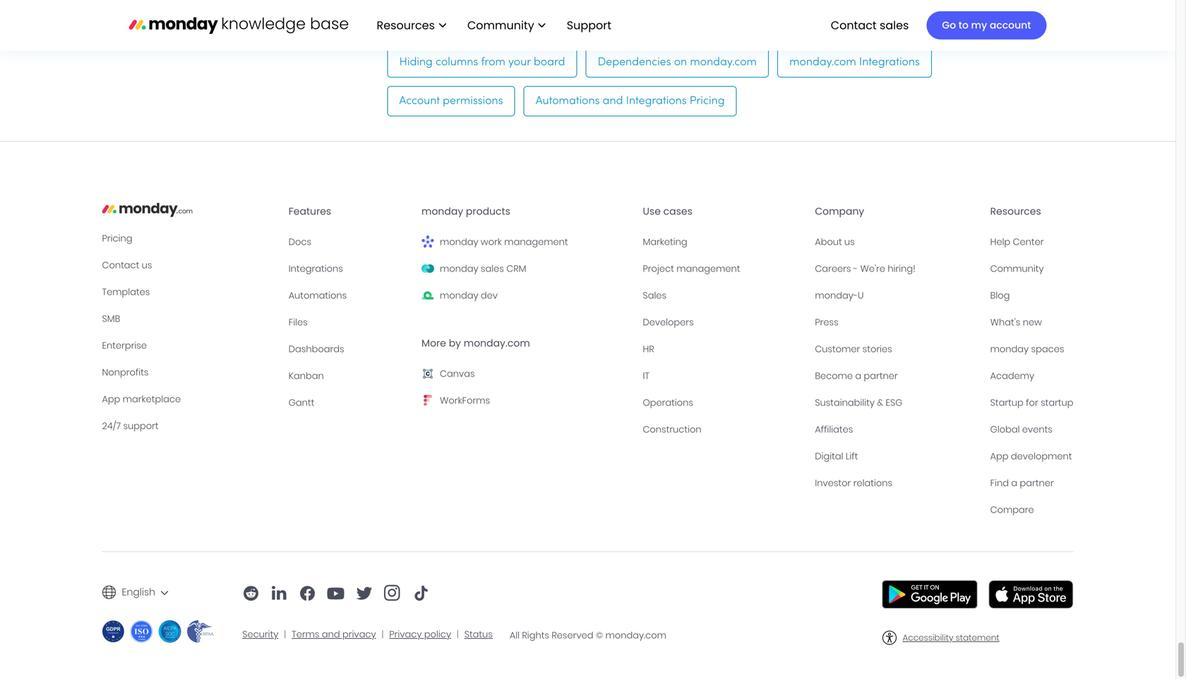 Task type: vqa. For each thing, say whether or not it's contained in the screenshot.
Pricing
yes



Task type: describe. For each thing, give the bounding box(es) containing it.
articles
[[461, 7, 525, 26]]

gdpr image
[[102, 621, 125, 644]]

esg
[[886, 397, 903, 410]]

monday.com right by
[[464, 337, 530, 351]]

nonprofits link
[[102, 365, 277, 381]]

app marketplace
[[102, 393, 181, 406]]

hiding columns from your board
[[399, 57, 565, 68]]

global events
[[990, 424, 1053, 436]]

about
[[815, 236, 842, 249]]

features
[[289, 205, 331, 219]]

integrations inside the 'monday.com integrations' link
[[859, 57, 920, 68]]

about us
[[815, 236, 855, 249]]

sustainability & esg
[[815, 397, 903, 410]]

integrations inside automations and integrations pricing link
[[626, 96, 687, 107]]

smb
[[102, 313, 120, 325]]

hiding
[[399, 57, 433, 68]]

contact for contact us
[[102, 259, 139, 272]]

monday sales crm
[[440, 263, 526, 275]]

investor
[[815, 477, 851, 490]]

hipaa image
[[187, 621, 214, 644]]

partner for find a partner
[[1020, 477, 1054, 490]]

monday for monday sales crm
[[440, 263, 478, 275]]

account permissions
[[399, 96, 503, 107]]

help center link
[[990, 234, 1074, 250]]

marketing
[[643, 236, 687, 249]]

academy link
[[990, 369, 1074, 384]]

go
[[942, 18, 956, 32]]

workforms icon footer image
[[422, 395, 434, 408]]

dependencies
[[598, 57, 671, 68]]

app marketplace link
[[102, 392, 277, 407]]

enterprise
[[102, 340, 147, 352]]

footer wm logo image
[[422, 236, 434, 249]]

reserved
[[552, 630, 593, 643]]

sales for contact
[[880, 17, 909, 33]]

project
[[643, 263, 674, 275]]

1 vertical spatial management
[[676, 263, 740, 275]]

spaces
[[1031, 343, 1064, 356]]

monday.com down contact sales "link"
[[789, 57, 856, 68]]

24/7
[[102, 420, 121, 433]]

we're
[[860, 263, 885, 275]]

automations and integrations pricing link
[[524, 86, 737, 117]]

kanban
[[289, 370, 324, 383]]

global events link
[[990, 422, 1074, 438]]

partner for become a partner
[[864, 370, 898, 383]]

monday for monday dev
[[440, 290, 478, 302]]

account
[[990, 18, 1031, 32]]

templates link
[[102, 285, 277, 300]]

statement
[[956, 633, 1000, 644]]

1 horizontal spatial resources
[[990, 205, 1041, 219]]

main element
[[363, 0, 1047, 51]]

company
[[815, 205, 864, 219]]

monday dev
[[440, 290, 498, 302]]

all rights reserved © monday.com
[[510, 630, 666, 643]]

events
[[1022, 424, 1053, 436]]

it link
[[643, 369, 804, 384]]

products
[[466, 205, 510, 219]]

support link up board
[[560, 13, 623, 38]]

accessibility
[[903, 633, 954, 644]]

files link
[[289, 315, 410, 331]]

automations link
[[289, 288, 410, 304]]

1 vertical spatial pricing
[[102, 232, 132, 245]]

monday.com logo image
[[129, 10, 348, 40]]

security link
[[242, 629, 278, 642]]

and for terms
[[322, 629, 340, 642]]

monday spaces
[[990, 343, 1064, 356]]

privacy policy link
[[389, 629, 451, 642]]

&
[[877, 397, 883, 410]]

developers link
[[643, 315, 804, 331]]

stories
[[863, 343, 892, 356]]

construction link
[[643, 422, 804, 438]]

blog
[[990, 290, 1010, 302]]

a for become
[[855, 370, 861, 383]]

what's new link
[[990, 315, 1074, 331]]

marketing link
[[643, 234, 804, 250]]

go to my account
[[942, 18, 1031, 32]]

app development link
[[990, 449, 1074, 465]]

kanban link
[[289, 369, 410, 384]]

contact us
[[102, 259, 152, 272]]

monday products
[[422, 205, 510, 219]]

templates
[[102, 286, 150, 299]]

contact us link
[[102, 258, 277, 273]]

privacy
[[389, 629, 422, 642]]

digital lift link
[[815, 449, 979, 465]]

construction
[[643, 424, 701, 436]]

list containing resources
[[363, 0, 623, 51]]

on
[[674, 57, 687, 68]]

it operations
[[643, 370, 693, 410]]

support
[[123, 420, 159, 433]]

monday.com down main 'element'
[[690, 57, 757, 68]]

privacy policy
[[389, 629, 451, 642]]

0 horizontal spatial management
[[504, 236, 568, 249]]

new
[[1023, 316, 1042, 329]]

about us link
[[815, 234, 979, 250]]

sales
[[643, 290, 667, 302]]

startup
[[990, 397, 1024, 410]]

soc image
[[159, 621, 181, 644]]

center
[[1013, 236, 1044, 249]]

press link
[[815, 315, 979, 331]]

enterprise link
[[102, 338, 277, 354]]

digital lift
[[815, 451, 858, 463]]

monday.com right "©"
[[605, 630, 666, 643]]

monday logo image
[[102, 198, 193, 221]]

affiliates link
[[815, 422, 979, 438]]

startup
[[1041, 397, 1074, 410]]

dashboards
[[289, 343, 344, 356]]

lift
[[846, 451, 858, 463]]

terms and privacy link
[[292, 629, 376, 642]]

become
[[815, 370, 853, 383]]

developers
[[643, 316, 694, 329]]

careers
[[815, 263, 851, 275]]



Task type: locate. For each thing, give the bounding box(es) containing it.
docs link
[[289, 234, 410, 250]]

0 horizontal spatial contact
[[102, 259, 139, 272]]

monday
[[422, 205, 463, 219], [440, 236, 478, 249], [440, 263, 478, 275], [440, 290, 478, 302], [990, 343, 1029, 356]]

blog link
[[990, 288, 1074, 304]]

contact up templates
[[102, 259, 139, 272]]

contact
[[831, 17, 877, 33], [102, 259, 139, 272]]

integrations down docs
[[289, 263, 343, 275]]

management up 'monday sales crm' link at the top of the page
[[504, 236, 568, 249]]

and right terms
[[322, 629, 340, 642]]

1 horizontal spatial sales
[[880, 17, 909, 33]]

0 horizontal spatial integrations
[[289, 263, 343, 275]]

1 horizontal spatial pricing
[[690, 96, 725, 107]]

community link up your
[[460, 13, 553, 38]]

list
[[363, 0, 623, 51]]

iso image
[[130, 621, 153, 644]]

sustainability
[[815, 397, 875, 410]]

0 horizontal spatial pricing
[[102, 232, 132, 245]]

us for about us
[[844, 236, 855, 249]]

monday for monday spaces
[[990, 343, 1029, 356]]

1 horizontal spatial community link
[[990, 261, 1074, 277]]

1 horizontal spatial partner
[[1020, 477, 1054, 490]]

hiding columns from your board link
[[387, 47, 577, 78]]

project management link
[[643, 261, 804, 277]]

crm icon footer image
[[422, 263, 434, 275]]

1 vertical spatial automations
[[289, 290, 347, 302]]

0 vertical spatial pricing
[[690, 96, 725, 107]]

files
[[289, 316, 308, 329]]

a for find
[[1011, 477, 1017, 490]]

contact for contact sales
[[831, 17, 877, 33]]

press
[[815, 316, 839, 329]]

1 vertical spatial resources
[[990, 205, 1041, 219]]

dependencies on monday.com
[[598, 57, 757, 68]]

1 vertical spatial partner
[[1020, 477, 1054, 490]]

0 vertical spatial community
[[467, 17, 534, 33]]

app for app marketplace
[[102, 393, 120, 406]]

us up templates
[[142, 259, 152, 272]]

0 horizontal spatial automations
[[289, 290, 347, 302]]

0 horizontal spatial a
[[855, 370, 861, 383]]

resources up 'hiding'
[[377, 17, 435, 33]]

gantt
[[289, 397, 314, 410]]

1 horizontal spatial contact
[[831, 17, 877, 33]]

us
[[844, 236, 855, 249], [142, 259, 152, 272]]

digital
[[815, 451, 843, 463]]

2 horizontal spatial integrations
[[859, 57, 920, 68]]

1 vertical spatial integrations
[[626, 96, 687, 107]]

1 horizontal spatial and
[[603, 96, 623, 107]]

monday up monday dev
[[440, 263, 478, 275]]

download the monday ios app from the app store image
[[989, 581, 1073, 609]]

sales left crm
[[481, 263, 504, 275]]

community inside list
[[467, 17, 534, 33]]

work
[[481, 236, 502, 249]]

gantt link
[[289, 395, 410, 411]]

resources up help center
[[990, 205, 1041, 219]]

2 vertical spatial integrations
[[289, 263, 343, 275]]

1 horizontal spatial management
[[676, 263, 740, 275]]

integrations down dependencies on monday.com link
[[626, 96, 687, 107]]

us right "about" in the top of the page
[[844, 236, 855, 249]]

monday.com integrations link
[[777, 47, 932, 78]]

docs
[[289, 236, 311, 249]]

0 vertical spatial a
[[855, 370, 861, 383]]

0 vertical spatial automations
[[536, 96, 600, 107]]

app up find
[[990, 451, 1009, 463]]

1 horizontal spatial integrations
[[626, 96, 687, 107]]

app up 24/7
[[102, 393, 120, 406]]

0 vertical spatial sales
[[880, 17, 909, 33]]

resources inside "resources" link
[[377, 17, 435, 33]]

1 horizontal spatial a
[[1011, 477, 1017, 490]]

your
[[508, 57, 531, 68]]

1 vertical spatial app
[[990, 451, 1009, 463]]

monday inside 'link'
[[990, 343, 1029, 356]]

careers - we're hiring! link
[[815, 261, 979, 277]]

status
[[464, 629, 493, 642]]

community down help center
[[990, 263, 1044, 275]]

automations for automations
[[289, 290, 347, 302]]

sales for monday
[[481, 263, 504, 275]]

u
[[858, 290, 864, 302]]

policy
[[424, 629, 451, 642]]

support link up dependencies
[[567, 17, 616, 33]]

related articles
[[387, 7, 525, 26]]

compare link
[[990, 503, 1074, 518]]

more by monday.com
[[422, 337, 530, 351]]

monday for monday products
[[422, 205, 463, 219]]

a
[[855, 370, 861, 383], [1011, 477, 1017, 490]]

permissions
[[443, 96, 503, 107]]

terms
[[292, 629, 319, 642]]

management down marketing "link"
[[676, 263, 740, 275]]

1 vertical spatial and
[[322, 629, 340, 642]]

0 horizontal spatial sales
[[481, 263, 504, 275]]

1 vertical spatial a
[[1011, 477, 1017, 490]]

board
[[534, 57, 565, 68]]

partner down the development
[[1020, 477, 1054, 490]]

integrations link
[[289, 261, 410, 277]]

1 vertical spatial contact
[[102, 259, 139, 272]]

1 horizontal spatial automations
[[536, 96, 600, 107]]

app
[[102, 393, 120, 406], [990, 451, 1009, 463]]

use
[[643, 205, 661, 219]]

a right become
[[855, 370, 861, 383]]

canvas icon footer image
[[422, 368, 434, 381]]

1 horizontal spatial community
[[990, 263, 1044, 275]]

investor relations link
[[815, 476, 979, 491]]

rights
[[522, 630, 549, 643]]

0 vertical spatial community link
[[460, 13, 553, 38]]

monday work management link
[[422, 234, 631, 250]]

app for app development
[[990, 451, 1009, 463]]

community link down the help center link
[[990, 261, 1074, 277]]

app development
[[990, 451, 1072, 463]]

support link
[[560, 13, 623, 38], [567, 17, 616, 33]]

find a partner link
[[990, 476, 1074, 491]]

canvas link
[[422, 367, 631, 382]]

accessibility statement link
[[903, 633, 1000, 644]]

0 horizontal spatial community
[[467, 17, 534, 33]]

1 vertical spatial community link
[[990, 261, 1074, 277]]

monday.com integrations
[[789, 57, 920, 68]]

more
[[422, 337, 446, 351]]

community link for support link over board
[[460, 13, 553, 38]]

0 vertical spatial and
[[603, 96, 623, 107]]

and down dependencies
[[603, 96, 623, 107]]

automations down board
[[536, 96, 600, 107]]

0 vertical spatial us
[[844, 236, 855, 249]]

1 horizontal spatial app
[[990, 451, 1009, 463]]

automations and integrations pricing
[[536, 96, 725, 107]]

24/7 support
[[102, 420, 159, 433]]

become a partner
[[815, 370, 898, 383]]

pricing
[[690, 96, 725, 107], [102, 232, 132, 245]]

partner
[[864, 370, 898, 383], [1020, 477, 1054, 490]]

0 vertical spatial integrations
[[859, 57, 920, 68]]

affiliates
[[815, 424, 853, 436]]

automations up 'files'
[[289, 290, 347, 302]]

by
[[449, 337, 461, 351]]

startup for startup link
[[990, 395, 1074, 411]]

marketplace
[[123, 393, 181, 406]]

nonprofits
[[102, 366, 149, 379]]

english
[[122, 586, 155, 600]]

0 vertical spatial contact
[[831, 17, 877, 33]]

0 horizontal spatial app
[[102, 393, 120, 406]]

0 vertical spatial management
[[504, 236, 568, 249]]

sales inside "link"
[[880, 17, 909, 33]]

integrations down contact sales "link"
[[859, 57, 920, 68]]

integrations inside integrations 'link'
[[289, 263, 343, 275]]

what's
[[990, 316, 1020, 329]]

monday work management
[[440, 236, 568, 249]]

0 horizontal spatial community link
[[460, 13, 553, 38]]

sales up 'monday.com integrations'
[[880, 17, 909, 33]]

pricing link
[[102, 231, 277, 246]]

us for contact us
[[142, 259, 152, 272]]

contact sales link
[[824, 13, 916, 38]]

0 vertical spatial app
[[102, 393, 120, 406]]

0 horizontal spatial resources
[[377, 17, 435, 33]]

1 vertical spatial us
[[142, 259, 152, 272]]

monday up the 'footer wm logo'
[[422, 205, 463, 219]]

community link for blog 'link'
[[990, 261, 1074, 277]]

global
[[990, 424, 1020, 436]]

monday for monday work management
[[440, 236, 478, 249]]

and for automations
[[603, 96, 623, 107]]

0 vertical spatial partner
[[864, 370, 898, 383]]

contact up 'monday.com integrations'
[[831, 17, 877, 33]]

1 vertical spatial sales
[[481, 263, 504, 275]]

0 horizontal spatial and
[[322, 629, 340, 642]]

pricing down dependencies on monday.com link
[[690, 96, 725, 107]]

us inside about us "link"
[[844, 236, 855, 249]]

and
[[603, 96, 623, 107], [322, 629, 340, 642]]

dashboards link
[[289, 342, 410, 357]]

automations for automations and integrations pricing
[[536, 96, 600, 107]]

sustainability & esg link
[[815, 395, 979, 411]]

monday right the 'footer wm logo'
[[440, 236, 478, 249]]

monday dev product management software image
[[422, 290, 434, 302]]

0 horizontal spatial us
[[142, 259, 152, 272]]

partner up &
[[864, 370, 898, 383]]

community link
[[460, 13, 553, 38], [990, 261, 1074, 277]]

community up 'from'
[[467, 17, 534, 33]]

english link
[[122, 581, 155, 605]]

find a partner
[[990, 477, 1054, 490]]

contact inside "link"
[[831, 17, 877, 33]]

monday left dev
[[440, 290, 478, 302]]

workforms
[[440, 395, 490, 408]]

us inside contact us link
[[142, 259, 152, 272]]

0 horizontal spatial partner
[[864, 370, 898, 383]]

download the monday android app from google play image
[[882, 581, 977, 609]]

my
[[971, 18, 987, 32]]

monday up academy
[[990, 343, 1029, 356]]

0 vertical spatial resources
[[377, 17, 435, 33]]

integrations
[[859, 57, 920, 68], [626, 96, 687, 107], [289, 263, 343, 275]]

1 vertical spatial community
[[990, 263, 1044, 275]]

a right find
[[1011, 477, 1017, 490]]

dependencies on monday.com link
[[586, 47, 769, 78]]

resources
[[377, 17, 435, 33], [990, 205, 1041, 219]]

help center
[[990, 236, 1044, 249]]

development
[[1011, 451, 1072, 463]]

1 horizontal spatial us
[[844, 236, 855, 249]]

pricing up contact us
[[102, 232, 132, 245]]



